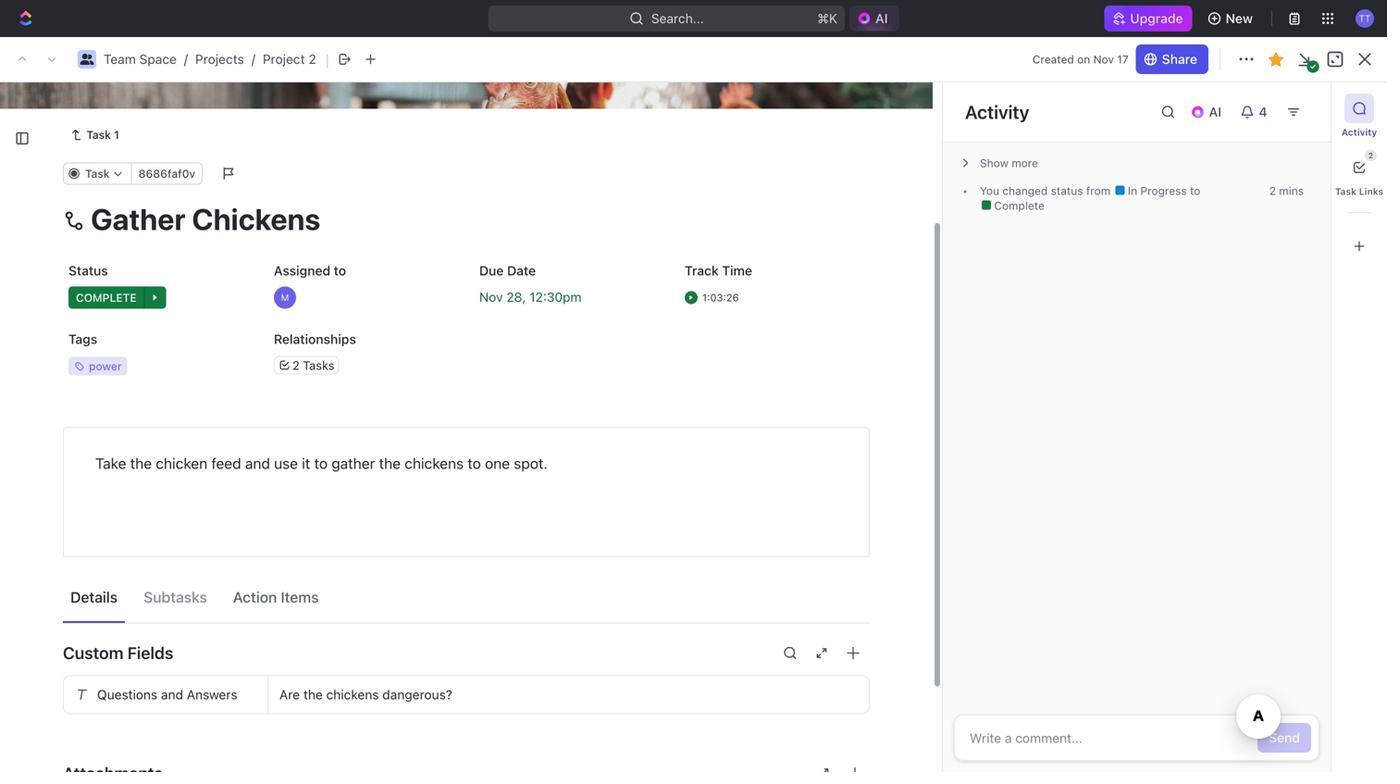 Task type: vqa. For each thing, say whether or not it's contained in the screenshot.
Due Date "text box"
no



Task type: locate. For each thing, give the bounding box(es) containing it.
progress up m dropdown button
[[360, 262, 420, 275]]

take the chicken feed and use it to gather the chickens to one spot.
[[95, 455, 548, 472]]

ai
[[876, 11, 888, 26], [1210, 104, 1222, 119]]

nov
[[1094, 53, 1115, 66], [480, 290, 503, 305]]

team right user group image
[[311, 51, 343, 67]]

0 horizontal spatial in progress
[[345, 262, 420, 275]]

0 horizontal spatial project
[[263, 51, 305, 67]]

1 horizontal spatial /
[[252, 51, 255, 67]]

it
[[302, 455, 310, 472]]

and left the use
[[245, 455, 270, 472]]

task up nov 28 , 12:30 pm
[[524, 262, 548, 275]]

1 horizontal spatial ai
[[1210, 104, 1222, 119]]

1 vertical spatial nov
[[480, 290, 503, 305]]

in progress up m dropdown button
[[345, 262, 420, 275]]

1 vertical spatial ai
[[1210, 104, 1222, 119]]

1 horizontal spatial chickens
[[405, 455, 464, 472]]

task button
[[63, 163, 132, 185]]

0 vertical spatial project
[[263, 51, 305, 67]]

nov left 28
[[480, 290, 503, 305]]

0 vertical spatial chickens
[[405, 455, 464, 472]]

0 vertical spatial activity
[[966, 101, 1030, 123]]

tags
[[69, 332, 97, 347]]

project
[[263, 51, 305, 67], [321, 111, 404, 141]]

activity up 2 button
[[1342, 127, 1378, 137]]

2 inside task sidebar content section
[[1270, 184, 1277, 197]]

share button
[[1137, 44, 1209, 74], [1154, 44, 1211, 74]]

and
[[245, 455, 270, 472], [161, 687, 183, 702]]

team space link down complete dropdown button
[[44, 354, 265, 383]]

reposition
[[686, 79, 751, 94]]

answers
[[187, 687, 238, 702]]

1 vertical spatial chickens
[[326, 687, 379, 702]]

activity up "show"
[[966, 101, 1030, 123]]

0 vertical spatial team space
[[311, 51, 384, 67]]

subtasks
[[144, 589, 207, 606]]

1 horizontal spatial progress
[[1141, 184, 1187, 197]]

0 horizontal spatial activity
[[966, 101, 1030, 123]]

task inside dropdown button
[[85, 167, 110, 180]]

the right gather
[[379, 455, 401, 472]]

0 vertical spatial add task button
[[1243, 112, 1321, 142]]

0 horizontal spatial chickens
[[326, 687, 379, 702]]

2 mins
[[1270, 184, 1304, 197]]

ai left 4 dropdown button
[[1210, 104, 1222, 119]]

1 share from the left
[[1163, 51, 1198, 67]]

add up 28
[[499, 262, 521, 275]]

1 horizontal spatial complete
[[992, 199, 1045, 212]]

1 vertical spatial and
[[161, 687, 183, 702]]

task sidebar content section
[[939, 82, 1331, 772]]

space inside team space / projects / project 2 |
[[139, 51, 177, 67]]

add task up customize on the right top of the page
[[1254, 119, 1310, 134]]

project left |
[[263, 51, 305, 67]]

track
[[685, 263, 719, 278]]

2 for 2 mins
[[1270, 184, 1277, 197]]

0 horizontal spatial nov
[[480, 290, 503, 305]]

team down tags
[[44, 361, 77, 376]]

fields
[[128, 643, 174, 663]]

task inside "link"
[[86, 128, 111, 141]]

to left customize button
[[1191, 184, 1201, 197]]

user group image
[[80, 54, 94, 65]]

task for task links
[[1336, 186, 1357, 197]]

custom fields element
[[63, 676, 870, 729]]

2 for 2
[[1369, 151, 1374, 160]]

1 horizontal spatial activity
[[1342, 127, 1378, 137]]

m
[[281, 292, 289, 303]]

project down |
[[321, 111, 404, 141]]

complete down the status
[[76, 291, 137, 304]]

home link
[[7, 90, 268, 119]]

0 vertical spatial add
[[1254, 119, 1278, 134]]

the right are
[[304, 687, 323, 702]]

add task
[[1254, 119, 1310, 134], [499, 262, 548, 275]]

ai right ⌘k
[[876, 11, 888, 26]]

add up customize on the right top of the page
[[1254, 119, 1278, 134]]

/ right projects link
[[252, 51, 255, 67]]

1 horizontal spatial add task
[[1254, 119, 1310, 134]]

in up m dropdown button
[[345, 262, 357, 275]]

activity inside task sidebar content section
[[966, 101, 1030, 123]]

ai button right ⌘k
[[850, 6, 899, 31]]

0 horizontal spatial team space
[[44, 361, 117, 376]]

team space down tags
[[44, 361, 117, 376]]

the inside are the chickens dangerous? button
[[304, 687, 323, 702]]

Search tasks... text field
[[1157, 211, 1342, 238]]

due
[[480, 263, 504, 278]]

task left links
[[1336, 186, 1357, 197]]

add task button up 28
[[477, 258, 556, 280]]

space
[[139, 51, 177, 67], [347, 51, 384, 67], [80, 361, 117, 376]]

2 share button from the left
[[1154, 44, 1211, 74]]

team space right user group image
[[311, 51, 384, 67]]

show more button
[[955, 150, 1320, 176]]

to left one
[[468, 455, 481, 472]]

team space
[[311, 51, 384, 67], [44, 361, 117, 376]]

tt button
[[1351, 4, 1380, 33]]

home
[[44, 97, 80, 112]]

complete inside dropdown button
[[76, 291, 137, 304]]

change
[[774, 79, 821, 94]]

0 horizontal spatial team
[[44, 361, 77, 376]]

ai button left "4"
[[1184, 97, 1233, 127]]

the for chicken
[[130, 455, 152, 472]]

1 horizontal spatial add
[[1254, 119, 1278, 134]]

space right |
[[347, 51, 384, 67]]

0 vertical spatial and
[[245, 455, 270, 472]]

1 horizontal spatial team
[[104, 51, 136, 67]]

spot.
[[514, 455, 548, 472]]

team right user group icon
[[104, 51, 136, 67]]

1 / from the left
[[184, 51, 188, 67]]

1 horizontal spatial and
[[245, 455, 270, 472]]

task sidebar navigation tab list
[[1336, 94, 1384, 261]]

0 horizontal spatial add task button
[[477, 258, 556, 280]]

/ left projects
[[184, 51, 188, 67]]

0 horizontal spatial /
[[184, 51, 188, 67]]

and left answers
[[161, 687, 183, 702]]

1 vertical spatial add task button
[[477, 258, 556, 280]]

0 vertical spatial in
[[1128, 184, 1138, 197]]

1 horizontal spatial project
[[321, 111, 404, 141]]

0 horizontal spatial and
[[161, 687, 183, 702]]

chicken
[[156, 455, 208, 472]]

1 horizontal spatial ai button
[[1184, 97, 1233, 127]]

to inside task sidebar content section
[[1191, 184, 1201, 197]]

nov 28 , 12:30 pm
[[480, 290, 582, 305]]

progress
[[1141, 184, 1187, 197], [360, 262, 420, 275]]

pm
[[563, 290, 582, 305]]

gather
[[332, 455, 375, 472]]

the right take
[[130, 455, 152, 472]]

and inside the custom fields element
[[161, 687, 183, 702]]

in inside task sidebar content section
[[1128, 184, 1138, 197]]

ai button
[[850, 6, 899, 31], [1184, 97, 1233, 127]]

progress down show more dropdown button at the right top
[[1141, 184, 1187, 197]]

use
[[274, 455, 298, 472]]

1 horizontal spatial add task button
[[1243, 112, 1321, 142]]

space down tags
[[80, 361, 117, 376]]

upgrade
[[1131, 11, 1184, 26]]

0 vertical spatial ai
[[876, 11, 888, 26]]

task inside tab list
[[1336, 186, 1357, 197]]

nov left 17
[[1094, 53, 1115, 66]]

chickens left one
[[405, 455, 464, 472]]

1:03:26 button
[[680, 281, 870, 314]]

in progress down show more dropdown button at the right top
[[1125, 184, 1191, 197]]

chickens right are
[[326, 687, 379, 702]]

m button
[[268, 281, 459, 314]]

0 vertical spatial in progress
[[1125, 184, 1191, 197]]

add task button up customize on the right top of the page
[[1243, 112, 1321, 142]]

8686faf0v button
[[131, 163, 203, 185]]

customize
[[1230, 172, 1295, 187]]

items
[[281, 589, 319, 606]]

2 inside button
[[1369, 151, 1374, 160]]

to
[[1191, 184, 1201, 197], [334, 263, 346, 278], [314, 455, 328, 472], [468, 455, 481, 472]]

1 horizontal spatial space
[[139, 51, 177, 67]]

cover
[[824, 79, 858, 94]]

task right the docs
[[85, 167, 110, 180]]

0 horizontal spatial ai
[[876, 11, 888, 26]]

questions and answers
[[97, 687, 238, 702]]

search
[[1094, 172, 1137, 187]]

task left 1
[[86, 128, 111, 141]]

2 for 2 tasks
[[293, 358, 300, 372]]

0 horizontal spatial complete
[[76, 291, 137, 304]]

the
[[130, 455, 152, 472], [379, 455, 401, 472], [304, 687, 323, 702]]

8686faf0v
[[138, 167, 195, 180]]

task for task 1
[[86, 128, 111, 141]]

0 horizontal spatial progress
[[360, 262, 420, 275]]

add
[[1254, 119, 1278, 134], [499, 262, 521, 275]]

subtasks button
[[136, 580, 215, 614]]

team space / projects / project 2 |
[[104, 50, 329, 69]]

0 vertical spatial progress
[[1141, 184, 1187, 197]]

inbox
[[44, 128, 77, 143]]

due date
[[480, 263, 536, 278]]

⌘k
[[818, 11, 838, 26]]

0 horizontal spatial space
[[80, 361, 117, 376]]

1:03:26
[[703, 292, 739, 304]]

1 vertical spatial activity
[[1342, 127, 1378, 137]]

0 vertical spatial complete
[[992, 199, 1045, 212]]

1 vertical spatial team space
[[44, 361, 117, 376]]

in down show more dropdown button at the right top
[[1128, 184, 1138, 197]]

chickens inside button
[[326, 687, 379, 702]]

1 horizontal spatial in progress
[[1125, 184, 1191, 197]]

1 horizontal spatial in
[[1128, 184, 1138, 197]]

2 inside team space / projects / project 2 |
[[309, 51, 316, 67]]

space up home link
[[139, 51, 177, 67]]

0 vertical spatial ai button
[[850, 6, 899, 31]]

2 share from the left
[[1165, 51, 1200, 67]]

1 vertical spatial complete
[[76, 291, 137, 304]]

1 vertical spatial add task
[[499, 262, 548, 275]]

complete down "changed"
[[992, 199, 1045, 212]]

add task up ,
[[499, 262, 548, 275]]

0 horizontal spatial add
[[499, 262, 521, 275]]

search button
[[1070, 167, 1143, 193]]

customize button
[[1206, 167, 1301, 193]]

send
[[1269, 730, 1301, 745]]

changed status from
[[1000, 184, 1114, 197]]

0 vertical spatial add task
[[1254, 119, 1310, 134]]

0 vertical spatial nov
[[1094, 53, 1115, 66]]

to up m dropdown button
[[334, 263, 346, 278]]

in progress
[[1125, 184, 1191, 197], [345, 262, 420, 275]]

0 horizontal spatial the
[[130, 455, 152, 472]]

1 vertical spatial project
[[321, 111, 404, 141]]

1 horizontal spatial the
[[304, 687, 323, 702]]

projects
[[195, 51, 244, 67]]

show more
[[980, 156, 1039, 169]]

0 horizontal spatial add task
[[499, 262, 548, 275]]

new
[[1226, 11, 1254, 26]]

1 vertical spatial ai button
[[1184, 97, 1233, 127]]

0 horizontal spatial in
[[345, 262, 357, 275]]

1 vertical spatial in progress
[[345, 262, 420, 275]]

action items button
[[226, 580, 326, 614]]

the for chickens
[[304, 687, 323, 702]]



Task type: describe. For each thing, give the bounding box(es) containing it.
mins
[[1280, 184, 1304, 197]]

task for task
[[85, 167, 110, 180]]

feed
[[211, 455, 241, 472]]

send button
[[1258, 723, 1312, 753]]

4
[[1260, 104, 1268, 119]]

status
[[69, 263, 108, 278]]

1 vertical spatial add
[[499, 262, 521, 275]]

task right "4"
[[1282, 119, 1310, 134]]

1 horizontal spatial nov
[[1094, 53, 1115, 66]]

tt
[[1360, 13, 1372, 23]]

2 horizontal spatial team
[[311, 51, 343, 67]]

you
[[980, 184, 1000, 197]]

custom fields
[[63, 643, 174, 663]]

to right the it
[[314, 455, 328, 472]]

team space inside the "sidebar" 'navigation'
[[44, 361, 117, 376]]

track time
[[685, 263, 753, 278]]

created on nov 17
[[1033, 53, 1129, 66]]

take
[[95, 455, 126, 472]]

ai button
[[1184, 97, 1233, 127]]

on
[[1078, 53, 1091, 66]]

2 horizontal spatial space
[[347, 51, 384, 67]]

|
[[326, 50, 329, 69]]

2 tasks
[[293, 358, 335, 372]]

1 horizontal spatial team space
[[311, 51, 384, 67]]

are the chickens dangerous? button
[[268, 676, 869, 714]]

project inside team space / projects / project 2 |
[[263, 51, 305, 67]]

automations button
[[1220, 45, 1316, 73]]

in progress inside task sidebar content section
[[1125, 184, 1191, 197]]

docs
[[44, 160, 75, 175]]

are the chickens dangerous?
[[280, 687, 453, 702]]

action
[[233, 589, 277, 606]]

tasks
[[303, 358, 335, 372]]

assigned
[[274, 263, 331, 278]]

new button
[[1200, 4, 1265, 33]]

team space link up home link
[[104, 51, 177, 67]]

tags power
[[69, 332, 122, 373]]

sidebar navigation
[[0, 37, 277, 772]]

projects link
[[195, 51, 244, 67]]

Edit task name text field
[[63, 202, 870, 237]]

1
[[114, 128, 119, 141]]

reposition button
[[675, 72, 763, 102]]

project 2 link
[[263, 51, 316, 67]]

automations
[[1229, 51, 1306, 67]]

0 horizontal spatial ai button
[[850, 6, 899, 31]]

user group image
[[294, 55, 306, 64]]

hide
[[1169, 172, 1197, 187]]

search...
[[652, 11, 704, 26]]

changed
[[1003, 184, 1048, 197]]

one
[[485, 455, 510, 472]]

activity inside task sidebar navigation tab list
[[1342, 127, 1378, 137]]

relationships
[[274, 332, 356, 347]]

complete button
[[63, 281, 254, 314]]

time
[[722, 263, 753, 278]]

2 button
[[1345, 150, 1378, 182]]

from
[[1087, 184, 1111, 197]]

2 horizontal spatial the
[[379, 455, 401, 472]]

17
[[1118, 53, 1129, 66]]

task 1
[[86, 128, 119, 141]]

team inside team space / projects / project 2 |
[[104, 51, 136, 67]]

change cover button
[[763, 72, 869, 102]]

hide button
[[1146, 167, 1202, 193]]

more
[[1012, 156, 1039, 169]]

are
[[280, 687, 300, 702]]

created
[[1033, 53, 1075, 66]]

links
[[1360, 186, 1384, 197]]

1 vertical spatial progress
[[360, 262, 420, 275]]

task links
[[1336, 186, 1384, 197]]

custom fields button
[[63, 631, 870, 676]]

task 1 link
[[63, 124, 127, 146]]

space inside the "sidebar" 'navigation'
[[80, 361, 117, 376]]

questions
[[97, 687, 158, 702]]

team space link up project 2
[[288, 48, 389, 70]]

12:30
[[530, 290, 563, 305]]

upgrade link
[[1105, 6, 1193, 31]]

progress inside task sidebar content section
[[1141, 184, 1187, 197]]

2 / from the left
[[252, 51, 255, 67]]

assigned to
[[274, 263, 346, 278]]

change cover button
[[763, 72, 869, 102]]

,
[[523, 290, 526, 305]]

change cover
[[774, 79, 858, 94]]

complete inside task sidebar content section
[[992, 199, 1045, 212]]

show
[[980, 156, 1009, 169]]

1 vertical spatial in
[[345, 262, 357, 275]]

action items
[[233, 589, 319, 606]]

inbox link
[[7, 121, 268, 151]]

power
[[89, 360, 122, 373]]

1 share button from the left
[[1137, 44, 1209, 74]]

dangerous?
[[383, 687, 453, 702]]

28
[[507, 290, 523, 305]]

ai inside ai dropdown button
[[1210, 104, 1222, 119]]

4 button
[[1233, 97, 1279, 127]]

custom
[[63, 643, 124, 663]]

team inside the "sidebar" 'navigation'
[[44, 361, 77, 376]]

details
[[70, 589, 118, 606]]

docs link
[[7, 153, 268, 182]]



